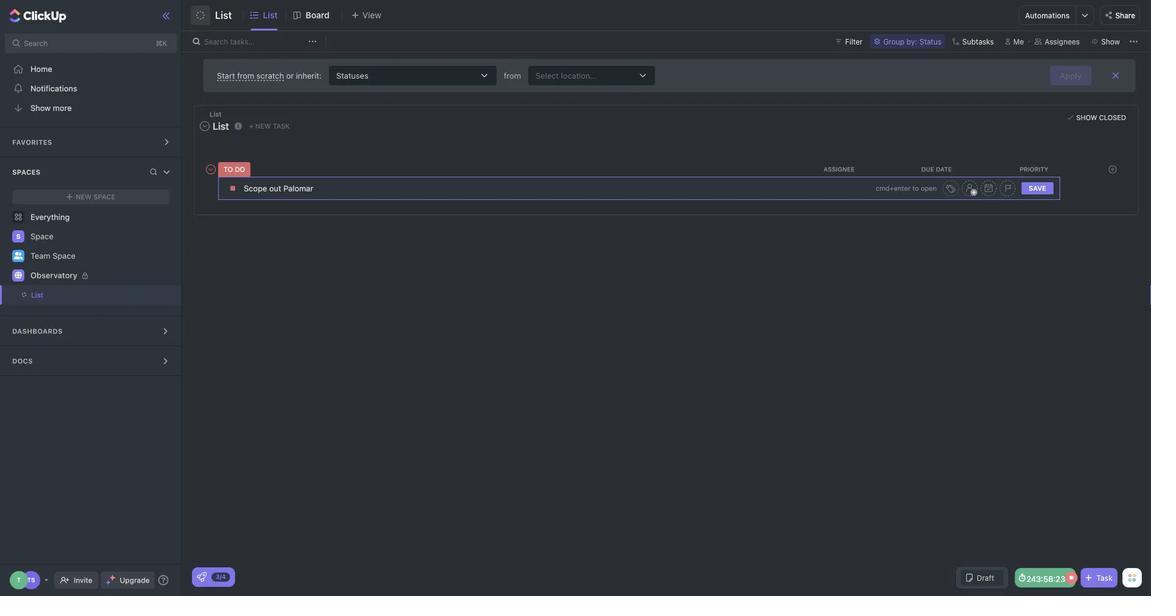 Task type: vqa. For each thing, say whether or not it's contained in the screenshot.
Subtasks Dropdown Button
yes



Task type: locate. For each thing, give the bounding box(es) containing it.
inherit:
[[296, 71, 322, 80]]

notifications link
[[0, 79, 182, 98]]

view
[[362, 10, 381, 20]]

search tasks...
[[204, 37, 255, 46]]

everything
[[30, 212, 70, 222]]

assignees button
[[1029, 34, 1085, 49]]

show inside sidebar navigation
[[30, 103, 51, 112]]

new up everything link
[[76, 193, 92, 201]]

ts
[[27, 577, 35, 584]]

search for search
[[24, 39, 48, 48]]

set priority image
[[1000, 180, 1016, 196]]

0 vertical spatial space
[[93, 193, 115, 201]]

filter
[[845, 37, 863, 46]]

list up search tasks...
[[215, 9, 232, 21]]

list link
[[263, 0, 282, 30], [0, 285, 158, 305]]

⌘k
[[156, 39, 167, 48]]

space up team
[[30, 232, 53, 241]]

list
[[215, 9, 232, 21], [263, 10, 278, 20], [210, 110, 222, 118], [213, 120, 229, 132], [31, 291, 43, 299]]

list left list info image
[[213, 120, 229, 132]]

search
[[204, 37, 228, 46], [24, 39, 48, 48]]

1 horizontal spatial search
[[204, 37, 228, 46]]

1 horizontal spatial new
[[255, 122, 271, 130]]

from
[[237, 71, 254, 80], [504, 71, 521, 80]]

1 vertical spatial list link
[[0, 285, 158, 305]]

list down observatory
[[31, 291, 43, 299]]

1 horizontal spatial list link
[[263, 0, 282, 30]]

me
[[1014, 37, 1024, 46]]

scratch
[[257, 71, 284, 80]]

spaces
[[12, 168, 41, 176]]

search left tasks...
[[204, 37, 228, 46]]

space inside team space 'link'
[[53, 251, 75, 260]]

upgrade link
[[101, 572, 154, 589]]

start
[[217, 71, 235, 80]]

observatory link
[[30, 266, 171, 285]]

assignee
[[824, 166, 855, 173]]

list link down observatory
[[0, 285, 158, 305]]

1 horizontal spatial show
[[1076, 114, 1097, 122]]

0 horizontal spatial from
[[237, 71, 254, 80]]

automations button
[[1019, 6, 1076, 24]]

space up observatory
[[53, 251, 75, 260]]

task
[[1097, 573, 1113, 582]]

space up everything link
[[93, 193, 115, 201]]

0 horizontal spatial show
[[30, 103, 51, 112]]

from right start on the left of the page
[[237, 71, 254, 80]]

show down share 'button'
[[1101, 37, 1120, 46]]

team space
[[30, 251, 75, 260]]

search inside sidebar navigation
[[24, 39, 48, 48]]

location...
[[561, 71, 597, 80]]

select
[[536, 71, 559, 80]]

s
[[16, 233, 20, 240]]

1 vertical spatial new
[[76, 193, 92, 201]]

0 vertical spatial new
[[255, 122, 271, 130]]

3/4
[[216, 573, 226, 580]]

cmd+enter
[[876, 184, 911, 192]]

me button
[[1000, 34, 1029, 49]]

0 vertical spatial list link
[[263, 0, 282, 30]]

space
[[93, 193, 115, 201], [30, 232, 53, 241], [53, 251, 75, 260]]

show left more
[[30, 103, 51, 112]]

0 horizontal spatial list link
[[0, 285, 158, 305]]

0 vertical spatial show
[[1101, 37, 1120, 46]]

share button
[[1100, 5, 1140, 25]]

2 vertical spatial show
[[1076, 114, 1097, 122]]

list link up the search tasks... text box on the top left of page
[[263, 0, 282, 30]]

0 horizontal spatial search
[[24, 39, 48, 48]]

from left select
[[504, 71, 521, 80]]

docs
[[12, 357, 33, 365]]

automations
[[1025, 11, 1070, 19]]

0 horizontal spatial new
[[76, 193, 92, 201]]

new
[[255, 122, 271, 130], [76, 193, 92, 201]]

2 vertical spatial space
[[53, 251, 75, 260]]

view button
[[342, 8, 385, 23]]

user group image
[[14, 252, 23, 259]]

t
[[17, 577, 21, 584]]

show inside button
[[1076, 114, 1097, 122]]

sparkle svg 2 image
[[106, 580, 110, 585]]

1 horizontal spatial from
[[504, 71, 521, 80]]

team
[[30, 251, 50, 260]]

set priority element
[[1000, 180, 1016, 196]]

show
[[1101, 37, 1120, 46], [30, 103, 51, 112], [1076, 114, 1097, 122]]

+ new task
[[249, 122, 290, 130]]

new right the +
[[255, 122, 271, 130]]

onboarding checklist button element
[[197, 572, 207, 582]]

globe image
[[15, 271, 22, 279]]

space for new
[[93, 193, 115, 201]]

243:58:24
[[1027, 574, 1065, 583]]

1 vertical spatial show
[[30, 103, 51, 112]]

show inside dropdown button
[[1101, 37, 1120, 46]]

select location... button
[[521, 66, 662, 85]]

show for show more
[[30, 103, 51, 112]]

search for search tasks...
[[204, 37, 228, 46]]

search up home
[[24, 39, 48, 48]]

show left closed on the top of page
[[1076, 114, 1097, 122]]

subtasks
[[962, 37, 994, 46]]

notifications
[[30, 84, 77, 93]]

favorites
[[12, 138, 52, 146]]

1 vertical spatial space
[[30, 232, 53, 241]]

priority button
[[987, 166, 1084, 173]]

home
[[30, 64, 52, 73]]

to
[[913, 184, 919, 192]]

2 horizontal spatial show
[[1101, 37, 1120, 46]]

list inside dropdown button
[[213, 120, 229, 132]]

list inside sidebar navigation
[[31, 291, 43, 299]]

due date button
[[889, 166, 987, 173]]

team space link
[[30, 246, 171, 266]]

share
[[1116, 11, 1135, 20]]



Task type: describe. For each thing, give the bounding box(es) containing it.
status
[[920, 37, 942, 46]]

due
[[921, 166, 934, 173]]

onboarding checklist button image
[[197, 572, 207, 582]]

list down start on the left of the page
[[210, 110, 222, 118]]

show closed button
[[1064, 112, 1129, 124]]

show more
[[30, 103, 72, 112]]

group
[[883, 37, 905, 46]]

due date
[[921, 166, 952, 173]]

space inside space link
[[30, 232, 53, 241]]

new inside sidebar navigation
[[76, 193, 92, 201]]

list inside button
[[215, 9, 232, 21]]

observatory
[[30, 271, 77, 280]]

sidebar navigation
[[0, 0, 184, 596]]

priority
[[1020, 166, 1049, 173]]

start from scratch or inherit:
[[217, 71, 322, 80]]

Search tasks... text field
[[204, 33, 305, 50]]

select location...
[[536, 71, 597, 80]]

cmd+enter to open
[[876, 184, 937, 192]]

task
[[273, 122, 290, 130]]

date
[[936, 166, 952, 173]]

show for show closed
[[1076, 114, 1097, 122]]

Task Name text field
[[244, 177, 873, 199]]

sparkle svg 1 image
[[109, 575, 116, 581]]

filter button
[[831, 34, 868, 49]]

group by: status
[[883, 37, 942, 46]]

upgrade
[[120, 576, 150, 584]]

tasks...
[[230, 37, 255, 46]]

list button
[[210, 2, 232, 29]]

statuses
[[336, 71, 369, 80]]

space link
[[30, 227, 171, 246]]

statuses button
[[322, 66, 504, 85]]

list info image
[[235, 122, 242, 130]]

new space
[[76, 193, 115, 201]]

invite
[[74, 576, 92, 584]]

dashboards
[[12, 327, 63, 335]]

show closed
[[1076, 114, 1126, 122]]

space for team
[[53, 251, 75, 260]]

show button
[[1088, 34, 1124, 49]]

assignee button
[[792, 166, 889, 173]]

open
[[921, 184, 937, 192]]

board link
[[306, 0, 334, 30]]

start from scratch link
[[217, 71, 284, 81]]

show for show
[[1101, 37, 1120, 46]]

by:
[[907, 37, 917, 46]]

list button
[[199, 117, 232, 135]]

2 from from the left
[[504, 71, 521, 80]]

save
[[1029, 184, 1046, 192]]

everything link
[[0, 207, 182, 227]]

list up the search tasks... text box on the top left of page
[[263, 10, 278, 20]]

favorites button
[[0, 127, 182, 157]]

more
[[53, 103, 72, 112]]

board
[[306, 10, 330, 20]]

home link
[[0, 59, 182, 79]]

1 from from the left
[[237, 71, 254, 80]]

or
[[286, 71, 294, 80]]

assignees
[[1045, 37, 1080, 46]]

closed
[[1099, 114, 1126, 122]]

+
[[249, 122, 253, 130]]

subtasks button
[[948, 34, 998, 49]]



